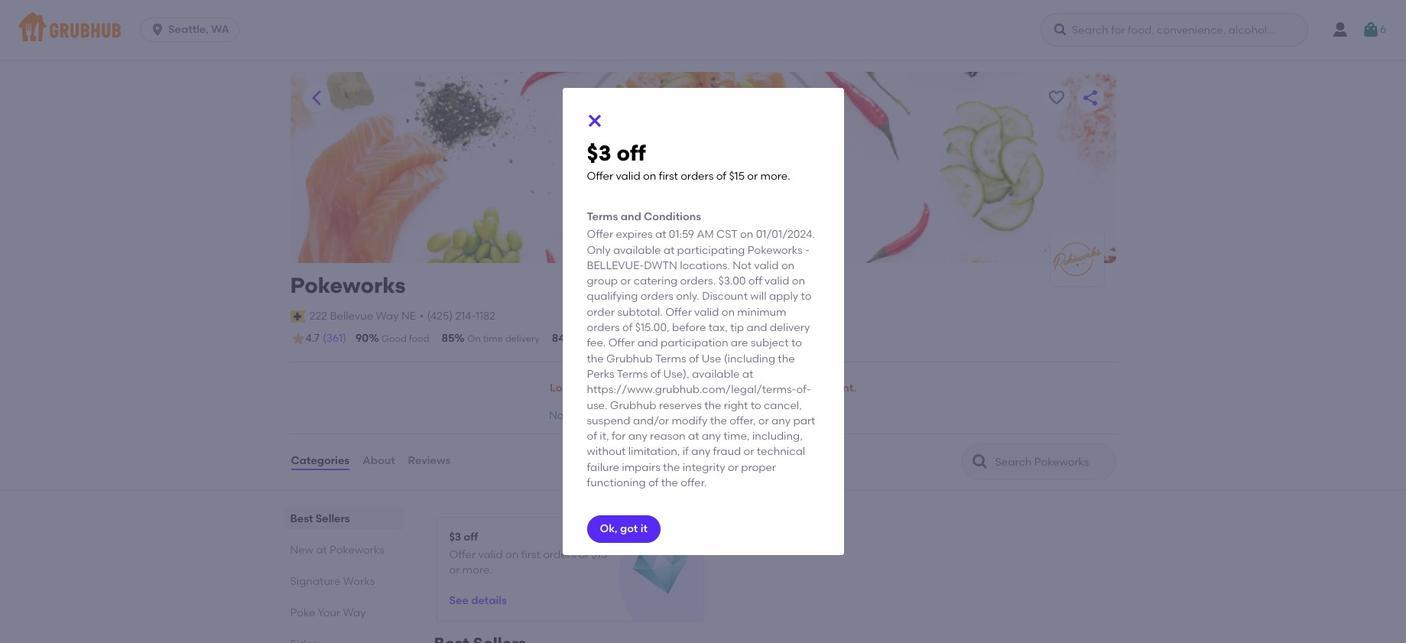 Task type: describe. For each thing, give the bounding box(es) containing it.
new
[[290, 544, 314, 557]]

1 vertical spatial more.
[[463, 564, 493, 577]]

wa
[[211, 23, 229, 36]]

a
[[742, 382, 749, 395]]

poke your way
[[290, 606, 366, 619]]

looks
[[550, 382, 581, 395]]

• (425) 214-1182
[[420, 310, 496, 323]]

0 vertical spatial terms
[[587, 210, 618, 223]]

started
[[640, 382, 678, 395]]

on time delivery
[[468, 334, 540, 344]]

limitation,
[[629, 446, 680, 459]]

integrity
[[683, 461, 726, 474]]

works
[[343, 575, 375, 588]]

at down modify
[[689, 430, 700, 443]]

-
[[806, 244, 810, 257]]

it,
[[600, 430, 609, 443]]

correct
[[578, 334, 613, 344]]

of down impairs
[[649, 477, 659, 490]]

214-
[[456, 310, 476, 323]]

fee.
[[587, 337, 606, 350]]

seattle,
[[168, 23, 209, 36]]

4.7
[[306, 332, 320, 345]]

cst
[[717, 228, 738, 241]]

84
[[552, 332, 565, 345]]

fees
[[567, 410, 588, 423]]

(including
[[724, 352, 776, 365]]

0 vertical spatial to
[[801, 290, 812, 303]]

categories button
[[290, 434, 351, 489]]

restaurant.
[[799, 382, 857, 395]]

at right new
[[316, 544, 327, 557]]

90
[[356, 332, 369, 345]]

valid up details at the left
[[478, 549, 503, 562]]

including,
[[753, 430, 803, 443]]

(425) 214-1182 button
[[427, 309, 496, 324]]

01/01/2024.
[[756, 228, 815, 241]]

like
[[583, 382, 601, 395]]

0 horizontal spatial $15
[[592, 549, 607, 562]]

on up conditions
[[643, 170, 657, 183]]

poke
[[290, 606, 315, 619]]

part
[[794, 415, 816, 428]]

search icon image
[[971, 453, 990, 471]]

the left offer.
[[662, 477, 679, 490]]

ok,
[[600, 523, 618, 536]]

proper
[[741, 461, 777, 474]]

before
[[672, 321, 706, 334]]

ne
[[402, 310, 416, 323]]

reviews button
[[407, 434, 452, 489]]

https://www.grubhub.com/legal/terms-
[[587, 383, 797, 396]]

bellevue-
[[587, 259, 644, 272]]

share icon image
[[1081, 89, 1100, 107]]

of-
[[797, 383, 812, 396]]

fraud
[[713, 446, 741, 459]]

an
[[681, 382, 694, 395]]

seattle, wa button
[[140, 18, 246, 42]]

best sellers
[[290, 512, 350, 525]]

dwtn
[[644, 259, 678, 272]]

1 horizontal spatial $3
[[587, 140, 612, 166]]

looks like you've started an order at a different restaurant. button
[[549, 372, 858, 406]]

valid right not
[[755, 259, 779, 272]]

tip
[[731, 321, 744, 334]]

2 vertical spatial pokeworks
[[330, 544, 385, 557]]

on
[[468, 334, 481, 344]]

0 horizontal spatial off
[[464, 531, 478, 544]]

see details
[[449, 594, 507, 607]]

1 vertical spatial pokeworks
[[290, 272, 406, 298]]

use),
[[664, 368, 690, 381]]

if
[[683, 446, 689, 459]]

participating
[[678, 244, 746, 257]]

svg image for seattle, wa
[[150, 22, 165, 37]]

new at pokeworks
[[290, 544, 385, 557]]

no
[[549, 410, 564, 423]]

details
[[471, 594, 507, 607]]

you've
[[604, 382, 637, 395]]

qualifying
[[587, 290, 638, 303]]

use.
[[587, 399, 608, 412]]

offer,
[[730, 415, 756, 428]]

or up see
[[449, 564, 460, 577]]

way for bellevue
[[376, 310, 399, 323]]

caret left icon image
[[307, 89, 326, 107]]

6
[[1381, 23, 1387, 36]]

star icon image
[[290, 331, 306, 347]]

85
[[442, 332, 455, 345]]

1 vertical spatial $3 off offer valid on first orders of $15 or more.
[[449, 531, 607, 577]]

0 horizontal spatial first
[[522, 549, 541, 562]]

on up details at the left
[[506, 549, 519, 562]]

order inside button
[[697, 382, 725, 395]]

1 vertical spatial order
[[615, 334, 639, 344]]

0 vertical spatial off
[[617, 140, 646, 166]]

on up apply
[[792, 275, 806, 288]]

signature
[[290, 575, 341, 588]]

1 vertical spatial $3
[[449, 531, 462, 544]]

svg image
[[1053, 22, 1069, 37]]

minimum
[[738, 306, 787, 319]]

orders.
[[680, 275, 716, 288]]

of down participation
[[689, 352, 700, 365]]

222 bellevue way ne
[[310, 310, 416, 323]]

reason
[[650, 430, 686, 443]]

2 vertical spatial terms
[[617, 368, 648, 381]]

of up cst
[[717, 170, 727, 183]]

the down right
[[711, 415, 728, 428]]

categories
[[291, 455, 350, 468]]

pokeworks inside 'terms and conditions offer expires at 01:59 am cst on 01/01/2024. only available at participating pokeworks - bellevue-dwtn locations. not valid on group or catering orders. $3.00 off valid on qualifying orders only. discount will apply to order subtotal. offer valid on minimum orders of $15.00, before tax, tip and delivery fee. offer and participation are subject to the grubhub terms of use (including the perks terms of use), available at https://www.grubhub.com/legal/terms-of- use. grubhub reserves the right to cancel, suspend and/or modify the offer, or any part of it, for any reason at any time, including, without limitation, if any fraud or technical failure impairs the integrity or proper functioning of the offer.'
[[748, 244, 803, 257]]

signature works
[[290, 575, 375, 588]]

2 vertical spatial and
[[638, 337, 658, 350]]

off inside 'terms and conditions offer expires at 01:59 am cst on 01/01/2024. only available at participating pokeworks - bellevue-dwtn locations. not valid on group or catering orders. $3.00 off valid on qualifying orders only. discount will apply to order subtotal. offer valid on minimum orders of $15.00, before tax, tip and delivery fee. offer and participation are subject to the grubhub terms of use (including the perks terms of use), available at https://www.grubhub.com/legal/terms-of- use. grubhub reserves the right to cancel, suspend and/or modify the offer, or any part of it, for any reason at any time, including, without limitation, if any fraud or technical failure impairs the integrity or proper functioning of the offer.'
[[749, 275, 763, 288]]

only
[[587, 244, 611, 257]]

1 vertical spatial grubhub
[[610, 399, 657, 412]]

0 horizontal spatial delivery
[[505, 334, 540, 344]]

sellers
[[316, 512, 350, 525]]

see
[[449, 594, 469, 607]]

cancel,
[[764, 399, 802, 412]]

ok, got it
[[600, 523, 648, 536]]

impairs
[[622, 461, 661, 474]]

or up "01/01/2024."
[[748, 170, 758, 183]]

expires
[[616, 228, 653, 241]]

1 vertical spatial terms
[[656, 352, 687, 365]]

(361)
[[323, 332, 347, 345]]

1 vertical spatial to
[[792, 337, 802, 350]]

of left it,
[[587, 430, 597, 443]]

time
[[483, 334, 503, 344]]

any down cancel,
[[772, 415, 791, 428]]

222
[[310, 310, 328, 323]]

$15.00,
[[636, 321, 670, 334]]

6 button
[[1362, 16, 1387, 44]]

conditions
[[644, 210, 702, 223]]

the down "fee."
[[587, 352, 604, 365]]

any right if on the left
[[692, 446, 711, 459]]

about
[[363, 455, 395, 468]]



Task type: vqa. For each thing, say whether or not it's contained in the screenshot.
-
yes



Task type: locate. For each thing, give the bounding box(es) containing it.
promo image
[[633, 542, 689, 598]]

best
[[290, 512, 313, 525]]

at inside button
[[728, 382, 739, 395]]

on down discount
[[722, 306, 735, 319]]

subscription pass image
[[290, 310, 306, 323]]

right
[[724, 399, 748, 412]]

to
[[801, 290, 812, 303], [792, 337, 802, 350], [751, 399, 762, 412]]

1 vertical spatial and
[[747, 321, 768, 334]]

0 vertical spatial way
[[376, 310, 399, 323]]

1 horizontal spatial svg image
[[586, 111, 604, 130]]

available
[[613, 244, 661, 257], [692, 368, 740, 381]]

and up expires at the left of the page
[[621, 210, 642, 223]]

1182
[[476, 310, 496, 323]]

any up fraud
[[702, 430, 721, 443]]

bellevue
[[330, 310, 373, 323]]

0 vertical spatial pokeworks
[[748, 244, 803, 257]]

1 vertical spatial first
[[522, 549, 541, 562]]

(425)
[[427, 310, 453, 323]]

2 vertical spatial order
[[697, 382, 725, 395]]

any right for
[[629, 430, 648, 443]]

0 vertical spatial available
[[613, 244, 661, 257]]

food
[[409, 334, 430, 344]]

or up the including,
[[759, 415, 769, 428]]

subtotal.
[[618, 306, 663, 319]]

failure
[[587, 461, 620, 474]]

the down looks like you've started an order at a different restaurant.
[[705, 399, 722, 412]]

the down the limitation,
[[663, 461, 680, 474]]

2 vertical spatial to
[[751, 399, 762, 412]]

$15 up cst
[[729, 170, 745, 183]]

subject
[[751, 337, 789, 350]]

your
[[318, 606, 341, 619]]

valid up expires at the left of the page
[[616, 170, 641, 183]]

more. up see details
[[463, 564, 493, 577]]

reserves
[[659, 399, 702, 412]]

tax,
[[709, 321, 728, 334]]

terms up use),
[[656, 352, 687, 365]]

participation
[[661, 337, 729, 350]]

order down qualifying
[[587, 306, 615, 319]]

pokeworks
[[748, 244, 803, 257], [290, 272, 406, 298], [330, 544, 385, 557]]

01:59
[[669, 228, 695, 241]]

and down minimum
[[747, 321, 768, 334]]

order inside 'terms and conditions offer expires at 01:59 am cst on 01/01/2024. only available at participating pokeworks - bellevue-dwtn locations. not valid on group or catering orders. $3.00 off valid on qualifying orders only. discount will apply to order subtotal. offer valid on minimum orders of $15.00, before tax, tip and delivery fee. offer and participation are subject to the grubhub terms of use (including the perks terms of use), available at https://www.grubhub.com/legal/terms-of- use. grubhub reserves the right to cancel, suspend and/or modify the offer, or any part of it, for any reason at any time, including, without limitation, if any fraud or technical failure impairs the integrity or proper functioning of the offer.'
[[587, 306, 615, 319]]

Search Pokeworks search field
[[994, 455, 1111, 469]]

delivery right time
[[505, 334, 540, 344]]

0 vertical spatial $15
[[729, 170, 745, 183]]

discount
[[702, 290, 748, 303]]

0 horizontal spatial svg image
[[150, 22, 165, 37]]

$15 down ok,
[[592, 549, 607, 562]]

0 vertical spatial and
[[621, 210, 642, 223]]

svg image inside 6 button
[[1362, 21, 1381, 39]]

save this restaurant button
[[1043, 84, 1071, 112]]

at
[[656, 228, 667, 241], [664, 244, 675, 257], [743, 368, 754, 381], [728, 382, 739, 395], [689, 430, 700, 443], [316, 544, 327, 557]]

1 horizontal spatial more.
[[761, 170, 791, 183]]

at up dwtn
[[664, 244, 675, 257]]

2 vertical spatial off
[[464, 531, 478, 544]]

pokeworks logo image
[[1051, 233, 1104, 286]]

delivery inside 'terms and conditions offer expires at 01:59 am cst on 01/01/2024. only available at participating pokeworks - bellevue-dwtn locations. not valid on group or catering orders. $3.00 off valid on qualifying orders only. discount will apply to order subtotal. offer valid on minimum orders of $15.00, before tax, tip and delivery fee. offer and participation are subject to the grubhub terms of use (including the perks terms of use), available at https://www.grubhub.com/legal/terms-of- use. grubhub reserves the right to cancel, suspend and/or modify the offer, or any part of it, for any reason at any time, including, without limitation, if any fraud or technical failure impairs the integrity or proper functioning of the offer.'
[[770, 321, 810, 334]]

perks
[[587, 368, 615, 381]]

not
[[733, 259, 752, 272]]

group
[[587, 275, 618, 288]]

see details button
[[449, 588, 507, 615]]

seattle, wa
[[168, 23, 229, 36]]

valid
[[616, 170, 641, 183], [755, 259, 779, 272], [765, 275, 790, 288], [695, 306, 719, 319], [478, 549, 503, 562]]

0 horizontal spatial available
[[613, 244, 661, 257]]

of down ok, got it button
[[579, 549, 589, 562]]

$3
[[587, 140, 612, 166], [449, 531, 462, 544]]

orders
[[681, 170, 714, 183], [641, 290, 674, 303], [587, 321, 620, 334], [543, 549, 576, 562]]

and/or
[[633, 415, 669, 428]]

svg image
[[1362, 21, 1381, 39], [150, 22, 165, 37], [586, 111, 604, 130]]

on down "01/01/2024."
[[782, 259, 795, 272]]

1 horizontal spatial available
[[692, 368, 740, 381]]

available down the use
[[692, 368, 740, 381]]

off
[[617, 140, 646, 166], [749, 275, 763, 288], [464, 531, 478, 544]]

more. up "01/01/2024."
[[761, 170, 791, 183]]

use
[[702, 352, 722, 365]]

0 horizontal spatial $3
[[449, 531, 462, 544]]

terms up you've
[[617, 368, 648, 381]]

pokeworks down "01/01/2024."
[[748, 244, 803, 257]]

on right cst
[[741, 228, 754, 241]]

technical
[[757, 446, 806, 459]]

first
[[659, 170, 678, 183], [522, 549, 541, 562]]

at left 01:59
[[656, 228, 667, 241]]

good food
[[382, 334, 430, 344]]

$3 off offer valid on first orders of $15 or more.
[[587, 140, 791, 183], [449, 531, 607, 577]]

grubhub down correct order
[[607, 352, 653, 365]]

way for your
[[343, 606, 366, 619]]

0 vertical spatial grubhub
[[607, 352, 653, 365]]

about button
[[362, 434, 396, 489]]

am
[[697, 228, 714, 241]]

1 vertical spatial off
[[749, 275, 763, 288]]

available down expires at the left of the page
[[613, 244, 661, 257]]

1 horizontal spatial delivery
[[770, 321, 810, 334]]

1 vertical spatial way
[[343, 606, 366, 619]]

catering
[[634, 275, 678, 288]]

2 horizontal spatial off
[[749, 275, 763, 288]]

valid up apply
[[765, 275, 790, 288]]

way left ne
[[376, 310, 399, 323]]

without
[[587, 446, 626, 459]]

or down fraud
[[728, 461, 739, 474]]

off up conditions
[[617, 140, 646, 166]]

the down subject
[[778, 352, 795, 365]]

of up started
[[651, 368, 661, 381]]

at up a
[[743, 368, 754, 381]]

are
[[731, 337, 749, 350]]

order right an
[[697, 382, 725, 395]]

$3 off offer valid on first orders of $15 or more. up details at the left
[[449, 531, 607, 577]]

offer.
[[681, 477, 707, 490]]

•
[[420, 310, 424, 323]]

0 vertical spatial $3 off offer valid on first orders of $15 or more.
[[587, 140, 791, 183]]

or down bellevue-
[[621, 275, 631, 288]]

way
[[376, 310, 399, 323], [343, 606, 366, 619]]

1 horizontal spatial way
[[376, 310, 399, 323]]

or up the proper
[[744, 446, 755, 459]]

to right apply
[[801, 290, 812, 303]]

at left a
[[728, 382, 739, 395]]

terms and conditions offer expires at 01:59 am cst on 01/01/2024. only available at participating pokeworks - bellevue-dwtn locations. not valid on group or catering orders. $3.00 off valid on qualifying orders only. discount will apply to order subtotal. offer valid on minimum orders of $15.00, before tax, tip and delivery fee. offer and participation are subject to the grubhub terms of use (including the perks terms of use), available at https://www.grubhub.com/legal/terms-of- use. grubhub reserves the right to cancel, suspend and/or modify the offer, or any part of it, for any reason at any time, including, without limitation, if any fraud or technical failure impairs the integrity or proper functioning of the offer.
[[587, 210, 816, 490]]

main navigation navigation
[[0, 0, 1407, 60]]

only.
[[677, 290, 700, 303]]

0 vertical spatial order
[[587, 306, 615, 319]]

to right subject
[[792, 337, 802, 350]]

good
[[382, 334, 407, 344]]

svg image for 6
[[1362, 21, 1381, 39]]

0 horizontal spatial more.
[[463, 564, 493, 577]]

terms up only
[[587, 210, 618, 223]]

offer
[[587, 170, 614, 183], [587, 228, 614, 241], [666, 306, 692, 319], [609, 337, 635, 350], [449, 549, 476, 562]]

of down subtotal.
[[623, 321, 633, 334]]

order down subtotal.
[[615, 334, 639, 344]]

0 horizontal spatial way
[[343, 606, 366, 619]]

save this restaurant image
[[1048, 89, 1066, 107]]

svg image inside seattle, wa 'button'
[[150, 22, 165, 37]]

$3.00
[[719, 275, 746, 288]]

terms
[[587, 210, 618, 223], [656, 352, 687, 365], [617, 368, 648, 381]]

0 vertical spatial more.
[[761, 170, 791, 183]]

and down $15.00,
[[638, 337, 658, 350]]

time,
[[724, 430, 750, 443]]

off up see details
[[464, 531, 478, 544]]

1 horizontal spatial off
[[617, 140, 646, 166]]

and
[[621, 210, 642, 223], [747, 321, 768, 334], [638, 337, 658, 350]]

it
[[641, 523, 648, 536]]

valid up 'tax,'
[[695, 306, 719, 319]]

1 vertical spatial available
[[692, 368, 740, 381]]

or
[[748, 170, 758, 183], [621, 275, 631, 288], [759, 415, 769, 428], [744, 446, 755, 459], [728, 461, 739, 474], [449, 564, 460, 577]]

to right right
[[751, 399, 762, 412]]

pokeworks up bellevue
[[290, 272, 406, 298]]

got
[[620, 523, 638, 536]]

no fees
[[549, 410, 588, 423]]

222 bellevue way ne button
[[309, 308, 417, 325]]

grubhub down you've
[[610, 399, 657, 412]]

0 vertical spatial $3
[[587, 140, 612, 166]]

more.
[[761, 170, 791, 183], [463, 564, 493, 577]]

$3 off offer valid on first orders of $15 or more. up conditions
[[587, 140, 791, 183]]

1 horizontal spatial first
[[659, 170, 678, 183]]

off up will
[[749, 275, 763, 288]]

for
[[612, 430, 626, 443]]

1 vertical spatial $15
[[592, 549, 607, 562]]

2 horizontal spatial svg image
[[1362, 21, 1381, 39]]

of
[[717, 170, 727, 183], [623, 321, 633, 334], [689, 352, 700, 365], [651, 368, 661, 381], [587, 430, 597, 443], [649, 477, 659, 490], [579, 549, 589, 562]]

pokeworks up the works
[[330, 544, 385, 557]]

way inside '222 bellevue way ne' button
[[376, 310, 399, 323]]

1 horizontal spatial $15
[[729, 170, 745, 183]]

0 vertical spatial first
[[659, 170, 678, 183]]

any
[[772, 415, 791, 428], [629, 430, 648, 443], [702, 430, 721, 443], [692, 446, 711, 459]]

delivery up subject
[[770, 321, 810, 334]]

way right your
[[343, 606, 366, 619]]



